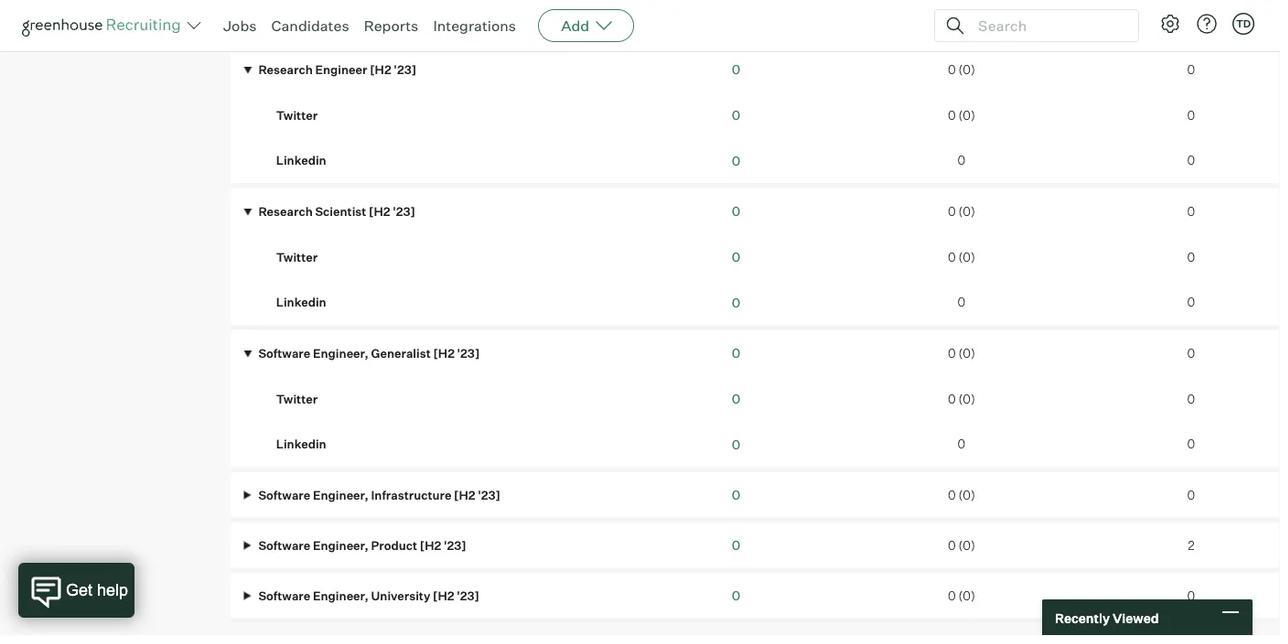 Task type: locate. For each thing, give the bounding box(es) containing it.
twitter down research engineer [h2 '23]
[[276, 108, 318, 122]]

'23] right generalist
[[457, 346, 480, 361]]

2 engineer, from the top
[[313, 487, 369, 502]]

engineer, up software engineer, product [h2 '23]
[[313, 487, 369, 502]]

'23] for infrastructure
[[478, 487, 501, 502]]

software engineer, university [h2 '23]
[[256, 588, 480, 603]]

software
[[259, 346, 311, 361], [259, 487, 311, 502], [259, 538, 311, 553], [259, 588, 311, 603]]

research
[[259, 62, 313, 77], [259, 204, 313, 219]]

engineer, down software engineer, product [h2 '23]
[[313, 588, 369, 603]]

[h2 right generalist
[[433, 346, 455, 361]]

[h2 right university
[[433, 588, 455, 603]]

[h2 right engineer
[[370, 62, 392, 77]]

integrations link
[[433, 16, 517, 35]]

twitter down software engineer, generalist [h2 '23]
[[276, 391, 318, 406]]

research down candidates link
[[259, 62, 313, 77]]

2 software from the top
[[259, 487, 311, 502]]

3 twitter from the top
[[276, 391, 318, 406]]

4 0 (0) from the top
[[948, 249, 976, 264]]

0 link
[[732, 61, 741, 77], [732, 107, 741, 123], [732, 153, 741, 169], [732, 203, 741, 219], [732, 249, 741, 265], [732, 295, 741, 311], [732, 345, 741, 361], [732, 391, 741, 407], [732, 436, 741, 452], [732, 487, 741, 503], [732, 537, 741, 553], [732, 588, 741, 604]]

engineer, left product
[[313, 538, 369, 553]]

[h2
[[370, 62, 392, 77], [369, 204, 391, 219], [433, 346, 455, 361], [454, 487, 476, 502], [420, 538, 441, 553], [433, 588, 455, 603]]

td
[[1237, 17, 1252, 30]]

'23] for university
[[457, 588, 480, 603]]

1 vertical spatial twitter
[[276, 249, 318, 264]]

software for software engineer, generalist [h2 '23]
[[259, 346, 311, 361]]

[h2 for generalist
[[433, 346, 455, 361]]

0
[[958, 11, 966, 26], [1188, 11, 1196, 26], [732, 61, 741, 77], [948, 62, 956, 77], [1188, 62, 1196, 77], [732, 107, 741, 123], [948, 108, 956, 122], [1188, 108, 1196, 122], [732, 153, 741, 169], [958, 153, 966, 168], [1188, 153, 1196, 168], [732, 203, 741, 219], [948, 204, 956, 219], [1188, 204, 1196, 219], [732, 249, 741, 265], [948, 249, 956, 264], [1188, 249, 1196, 264], [732, 295, 741, 311], [958, 295, 966, 309], [1188, 295, 1196, 309], [732, 345, 741, 361], [948, 346, 956, 361], [1188, 346, 1196, 361], [732, 391, 741, 407], [948, 391, 956, 406], [1188, 391, 1196, 406], [732, 436, 741, 452], [958, 437, 966, 451], [1188, 437, 1196, 451], [732, 487, 741, 503], [948, 487, 956, 502], [1188, 487, 1196, 502], [732, 537, 741, 553], [948, 538, 956, 553], [732, 588, 741, 604], [948, 588, 956, 603], [1188, 588, 1196, 603]]

add button
[[538, 9, 635, 42]]

0 0 0
[[732, 61, 741, 169], [1188, 62, 1196, 168], [732, 203, 741, 311], [1188, 204, 1196, 309], [732, 345, 741, 452], [1188, 346, 1196, 451]]

3 0 link from the top
[[732, 153, 741, 169]]

jobs link
[[223, 16, 257, 35]]

2 0 link from the top
[[732, 107, 741, 123]]

2 research from the top
[[259, 204, 313, 219]]

linkedin for scientist
[[276, 295, 327, 309]]

linkedin for engineer
[[276, 153, 327, 168]]

3 0 (0) from the top
[[948, 204, 976, 219]]

'23] right product
[[444, 538, 467, 553]]

2 twitter from the top
[[276, 249, 318, 264]]

research scientist [h2 '23]
[[256, 204, 416, 219]]

1 twitter from the top
[[276, 108, 318, 122]]

research left the scientist
[[259, 204, 313, 219]]

university
[[371, 588, 431, 603]]

4 linkedin from the top
[[276, 437, 327, 451]]

0 (0)
[[948, 62, 976, 77], [948, 108, 976, 122], [948, 204, 976, 219], [948, 249, 976, 264], [948, 346, 976, 361], [948, 391, 976, 406], [948, 487, 976, 502], [948, 538, 976, 553], [948, 588, 976, 603]]

generalist
[[371, 346, 431, 361]]

6 (0) from the top
[[959, 391, 976, 406]]

7 (0) from the top
[[959, 487, 976, 502]]

1 engineer, from the top
[[313, 346, 369, 361]]

configure image
[[1160, 13, 1182, 35]]

[h2 right infrastructure
[[454, 487, 476, 502]]

4 software from the top
[[259, 588, 311, 603]]

'23] right infrastructure
[[478, 487, 501, 502]]

'23]
[[394, 62, 417, 77], [393, 204, 416, 219], [457, 346, 480, 361], [478, 487, 501, 502], [444, 538, 467, 553], [457, 588, 480, 603]]

[h2 right product
[[420, 538, 441, 553]]

4 engineer, from the top
[[313, 588, 369, 603]]

1 vertical spatial research
[[259, 204, 313, 219]]

recently
[[1056, 610, 1111, 626]]

1 (0) from the top
[[959, 62, 976, 77]]

infrastructure
[[371, 487, 452, 502]]

2 vertical spatial twitter
[[276, 391, 318, 406]]

1 software from the top
[[259, 346, 311, 361]]

engineer, for generalist
[[313, 346, 369, 361]]

linkedin for engineer,
[[276, 437, 327, 451]]

Search text field
[[974, 12, 1123, 39]]

(0)
[[959, 62, 976, 77], [959, 108, 976, 122], [959, 204, 976, 219], [959, 249, 976, 264], [959, 346, 976, 361], [959, 391, 976, 406], [959, 487, 976, 502], [959, 538, 976, 553], [959, 588, 976, 603]]

twitter
[[276, 108, 318, 122], [276, 249, 318, 264], [276, 391, 318, 406]]

linkedin
[[276, 11, 327, 26], [276, 153, 327, 168], [276, 295, 327, 309], [276, 437, 327, 451]]

add
[[561, 16, 590, 35]]

4 (0) from the top
[[959, 249, 976, 264]]

'23] right university
[[457, 588, 480, 603]]

3 software from the top
[[259, 538, 311, 553]]

twitter for engineer,
[[276, 391, 318, 406]]

software engineer, product [h2 '23]
[[256, 538, 467, 553]]

twitter down research scientist [h2 '23]
[[276, 249, 318, 264]]

3 engineer, from the top
[[313, 538, 369, 553]]

engineer, left generalist
[[313, 346, 369, 361]]

jobs
[[223, 16, 257, 35]]

7 0 link from the top
[[732, 345, 741, 361]]

4 0 link from the top
[[732, 203, 741, 219]]

engineer,
[[313, 346, 369, 361], [313, 487, 369, 502], [313, 538, 369, 553], [313, 588, 369, 603]]

0 vertical spatial research
[[259, 62, 313, 77]]

engineer, for university
[[313, 588, 369, 603]]

0 vertical spatial twitter
[[276, 108, 318, 122]]

'23] down reports
[[394, 62, 417, 77]]

3 linkedin from the top
[[276, 295, 327, 309]]

2 linkedin from the top
[[276, 153, 327, 168]]

1 research from the top
[[259, 62, 313, 77]]

integrations
[[433, 16, 517, 35]]

'23] for product
[[444, 538, 467, 553]]

engineer, for infrastructure
[[313, 487, 369, 502]]



Task type: describe. For each thing, give the bounding box(es) containing it.
7 0 (0) from the top
[[948, 487, 976, 502]]

2 (0) from the top
[[959, 108, 976, 122]]

engineer, for product
[[313, 538, 369, 553]]

twitter for scientist
[[276, 249, 318, 264]]

greenhouse recruiting image
[[22, 15, 187, 37]]

[h2 for infrastructure
[[454, 487, 476, 502]]

11 0 link from the top
[[732, 537, 741, 553]]

'23] right the scientist
[[393, 204, 416, 219]]

twitter for engineer
[[276, 108, 318, 122]]

software for software engineer, university [h2 '23]
[[259, 588, 311, 603]]

8 0 (0) from the top
[[948, 538, 976, 553]]

1 linkedin from the top
[[276, 11, 327, 26]]

9 0 link from the top
[[732, 436, 741, 452]]

10 0 link from the top
[[732, 487, 741, 503]]

'23] for generalist
[[457, 346, 480, 361]]

[h2 right the scientist
[[369, 204, 391, 219]]

12 0 link from the top
[[732, 588, 741, 604]]

1 0 link from the top
[[732, 61, 741, 77]]

research for scientist
[[259, 204, 313, 219]]

3 (0) from the top
[[959, 204, 976, 219]]

reports
[[364, 16, 419, 35]]

viewed
[[1113, 610, 1160, 626]]

2
[[1189, 538, 1195, 553]]

5 0 link from the top
[[732, 249, 741, 265]]

product
[[371, 538, 418, 553]]

software for software engineer, product [h2 '23]
[[259, 538, 311, 553]]

engineer
[[315, 62, 368, 77]]

8 (0) from the top
[[959, 538, 976, 553]]

2 0 (0) from the top
[[948, 108, 976, 122]]

9 0 (0) from the top
[[948, 588, 976, 603]]

software for software engineer, infrastructure [h2 '23]
[[259, 487, 311, 502]]

6 0 link from the top
[[732, 295, 741, 311]]

td button
[[1230, 9, 1259, 38]]

8 0 link from the top
[[732, 391, 741, 407]]

candidates link
[[271, 16, 349, 35]]

1 0 (0) from the top
[[948, 62, 976, 77]]

software engineer, infrastructure [h2 '23]
[[256, 487, 501, 502]]

6 0 (0) from the top
[[948, 391, 976, 406]]

5 0 (0) from the top
[[948, 346, 976, 361]]

[h2 for university
[[433, 588, 455, 603]]

5 (0) from the top
[[959, 346, 976, 361]]

software engineer, generalist [h2 '23]
[[256, 346, 480, 361]]

scientist
[[315, 204, 367, 219]]

reports link
[[364, 16, 419, 35]]

candidates
[[271, 16, 349, 35]]

research for engineer
[[259, 62, 313, 77]]

recently viewed
[[1056, 610, 1160, 626]]

9 (0) from the top
[[959, 588, 976, 603]]

[h2 for product
[[420, 538, 441, 553]]

research engineer [h2 '23]
[[256, 62, 417, 77]]

td button
[[1233, 13, 1255, 35]]



Task type: vqa. For each thing, say whether or not it's contained in the screenshot.
[H2
yes



